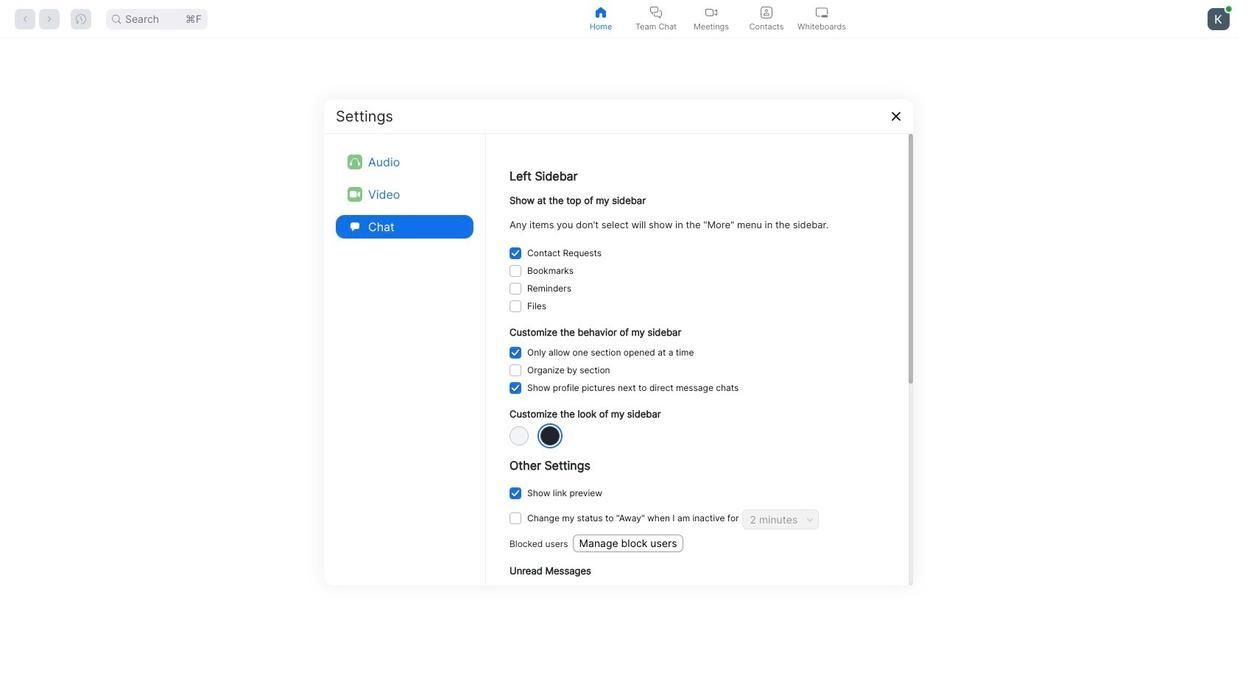 Task type: locate. For each thing, give the bounding box(es) containing it.
video on image down headphone icon
[[350, 189, 360, 199]]

show at the top of my sidebar. contact requests element
[[527, 244, 602, 262]]

. files element
[[527, 297, 546, 315]]

1 vertical spatial video on image
[[350, 189, 360, 199]]

0 horizontal spatial video on image
[[350, 189, 360, 199]]

. bookmarks element
[[527, 262, 574, 280]]

headphone image
[[348, 154, 362, 169]]

1 horizontal spatial video on image
[[706, 6, 717, 18]]

video on image down headphone icon
[[348, 187, 362, 201]]

magnifier image
[[112, 14, 121, 23], [112, 14, 121, 23]]

video on image right team chat image
[[706, 6, 717, 18]]

gray image
[[541, 426, 560, 446]]

1 vertical spatial video on image
[[348, 187, 362, 201]]

team chat image
[[650, 6, 662, 18]]

tab list
[[573, 0, 849, 38]]

. show link preview element
[[527, 485, 602, 502]]

plus squircle image
[[495, 271, 527, 304]]

settings tab list
[[336, 145, 474, 243]]

whiteboard small image
[[816, 6, 828, 18]]

profile contact image
[[761, 6, 773, 18], [761, 6, 773, 18]]

video on image
[[706, 6, 717, 18], [348, 187, 362, 201]]

chat image
[[348, 219, 362, 234], [351, 222, 359, 231]]

close image
[[890, 110, 902, 122]]

None radio
[[510, 426, 529, 446]]

0 vertical spatial video on image
[[706, 6, 717, 18]]

online image
[[1226, 6, 1232, 12]]

tab panel
[[0, 38, 1237, 684]]

None radio
[[541, 426, 560, 446]]

home small image
[[595, 6, 607, 18], [595, 6, 607, 18]]

None button
[[510, 247, 521, 259], [510, 265, 521, 277], [510, 283, 521, 294], [510, 300, 521, 312], [510, 347, 521, 359], [510, 365, 521, 377], [510, 382, 521, 394], [510, 488, 521, 499], [510, 513, 521, 524], [510, 247, 521, 259], [510, 265, 521, 277], [510, 283, 521, 294], [510, 300, 521, 312], [510, 347, 521, 359], [510, 365, 521, 377], [510, 382, 521, 394], [510, 488, 521, 499], [510, 513, 521, 524]]

video on image
[[706, 6, 717, 18], [350, 189, 360, 199]]

video on image right team chat image
[[706, 6, 717, 18]]

headphone image
[[350, 156, 360, 167]]



Task type: vqa. For each thing, say whether or not it's contained in the screenshot.
button
yes



Task type: describe. For each thing, give the bounding box(es) containing it.
customize the look of my sidebar. white image
[[510, 426, 529, 446]]

. reminders element
[[527, 280, 572, 297]]

online image
[[1226, 6, 1232, 12]]

1 horizontal spatial video on image
[[706, 6, 717, 18]]

team chat image
[[650, 6, 662, 18]]

0 horizontal spatial video on image
[[348, 187, 362, 201]]

. change my status to "away" when i am inactive for element
[[527, 510, 739, 527]]

plus squircle image
[[495, 271, 527, 304]]

. show profile pictures next to direct message chats element
[[527, 380, 739, 397]]

unread messages. keep all unread messages on top in chat and channel lists element
[[527, 583, 768, 601]]

whiteboard small image
[[816, 6, 828, 18]]

0 vertical spatial video on image
[[706, 6, 717, 18]]

video on image inside image
[[350, 189, 360, 199]]

. organize by section element
[[527, 362, 610, 380]]

customize the behavior of my sidebar. only allow one section opened at a time element
[[527, 344, 694, 362]]

close image
[[890, 110, 902, 122]]



